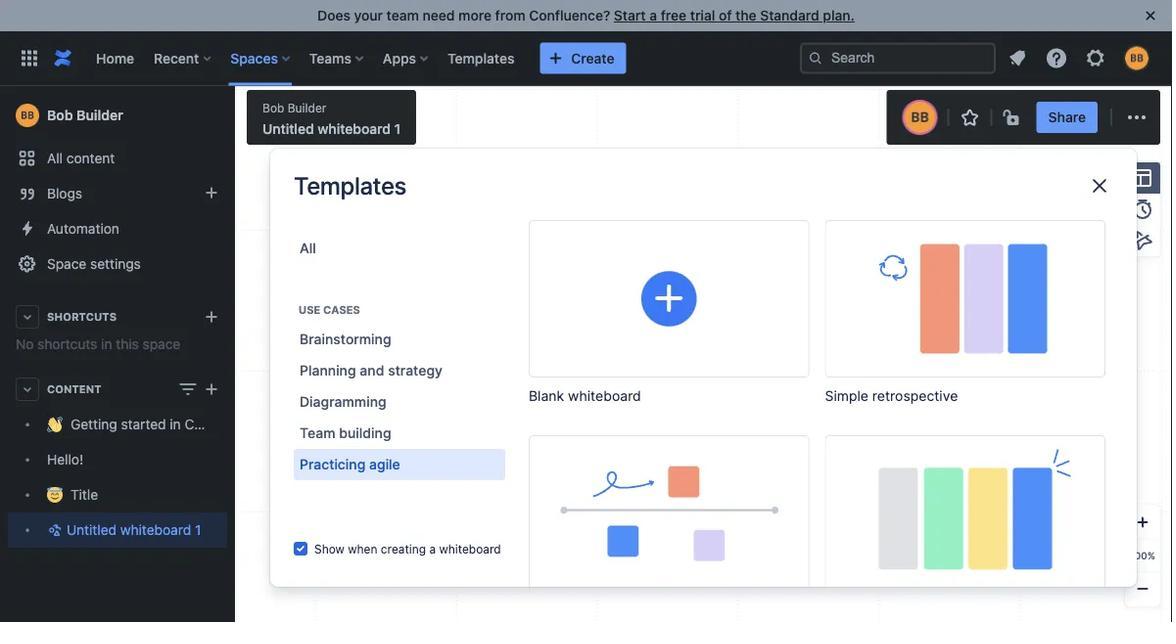 Task type: vqa. For each thing, say whether or not it's contained in the screenshot.
Invite people Button
no



Task type: locate. For each thing, give the bounding box(es) containing it.
the
[[735, 7, 757, 24]]

in
[[101, 336, 112, 353], [170, 417, 181, 433]]

home link
[[90, 43, 140, 74]]

does your team need more from confluence? start a free trial of the standard plan.
[[317, 7, 855, 24]]

whiteboard down title link
[[120, 522, 191, 539]]

0 horizontal spatial builder
[[76, 107, 123, 123]]

0 horizontal spatial untitled
[[67, 522, 117, 539]]

trial
[[690, 7, 715, 24]]

recent button
[[148, 43, 219, 74]]

untitled whiteboard 1
[[67, 522, 201, 539]]

bob builder link up all content link
[[8, 96, 227, 135]]

0 horizontal spatial in
[[101, 336, 112, 353]]

1 horizontal spatial bob builder link
[[262, 99, 326, 116]]

0 vertical spatial in
[[101, 336, 112, 353]]

untitled
[[262, 121, 314, 137], [67, 522, 117, 539]]

whiteboard
[[318, 121, 391, 137], [120, 522, 191, 539]]

teams button
[[303, 43, 371, 74]]

does
[[317, 7, 350, 24]]

untitled down title
[[67, 522, 117, 539]]

banner
[[0, 31, 1172, 86]]

bob
[[262, 101, 284, 114], [47, 107, 73, 123]]

tree
[[8, 407, 257, 548]]

collapse sidebar image
[[213, 96, 257, 135]]

shortcuts
[[37, 336, 97, 353]]

getting started in confluence link
[[8, 407, 257, 443]]

in for shortcuts
[[101, 336, 112, 353]]

started
[[121, 417, 166, 433]]

banner containing home
[[0, 31, 1172, 86]]

0 horizontal spatial bob
[[47, 107, 73, 123]]

1
[[394, 121, 401, 137], [195, 522, 201, 539]]

1 vertical spatial untitled
[[67, 522, 117, 539]]

0 vertical spatial 1
[[394, 121, 401, 137]]

share
[[1048, 109, 1086, 125]]

confluence
[[185, 417, 257, 433]]

bob up all
[[47, 107, 73, 123]]

untitled right collapse sidebar icon
[[262, 121, 314, 137]]

0 horizontal spatial whiteboard
[[120, 522, 191, 539]]

title
[[71, 487, 98, 503]]

0 vertical spatial untitled
[[262, 121, 314, 137]]

in right started
[[170, 417, 181, 433]]

space settings
[[47, 256, 141, 272]]

team
[[386, 7, 419, 24]]

Search field
[[800, 43, 996, 74]]

untitled inside bob builder untitled whiteboard 1
[[262, 121, 314, 137]]

1 vertical spatial in
[[170, 417, 181, 433]]

bob builder link down spaces popup button
[[262, 99, 326, 116]]

1 vertical spatial 1
[[195, 522, 201, 539]]

0 horizontal spatial bob builder link
[[8, 96, 227, 135]]

builder inside space element
[[76, 107, 123, 123]]

home
[[96, 50, 134, 66]]

bob inside bob builder untitled whiteboard 1
[[262, 101, 284, 114]]

1 horizontal spatial bob
[[262, 101, 284, 114]]

whiteboard down teams dropdown button
[[318, 121, 391, 137]]

1 vertical spatial whiteboard
[[120, 522, 191, 539]]

no restrictions image
[[1001, 106, 1025, 129]]

bob builder link
[[8, 96, 227, 135], [262, 99, 326, 116]]

shortcuts button
[[8, 300, 227, 335]]

tree inside space element
[[8, 407, 257, 548]]

1 horizontal spatial builder
[[288, 101, 326, 114]]

more
[[458, 7, 492, 24]]

1 horizontal spatial in
[[170, 417, 181, 433]]

1 horizontal spatial untitled
[[262, 121, 314, 137]]

1 down title link
[[195, 522, 201, 539]]

builder down teams
[[288, 101, 326, 114]]

bob for bob builder
[[47, 107, 73, 123]]

start
[[614, 7, 646, 24]]

builder for bob builder untitled whiteboard 1
[[288, 101, 326, 114]]

need
[[423, 7, 455, 24]]

space
[[47, 256, 86, 272]]

in left this
[[101, 336, 112, 353]]

builder
[[288, 101, 326, 114], [76, 107, 123, 123]]

builder inside bob builder untitled whiteboard 1
[[288, 101, 326, 114]]

apps button
[[377, 43, 436, 74]]

create button
[[540, 43, 626, 74]]

1 down apps
[[394, 121, 401, 137]]

1 horizontal spatial 1
[[394, 121, 401, 137]]

whiteboard inside the untitled whiteboard 1 link
[[120, 522, 191, 539]]

bob inside bob builder link
[[47, 107, 73, 123]]

bob builder untitled whiteboard 1
[[262, 101, 401, 137]]

untitled whiteboard 1 link
[[8, 513, 227, 548]]

recent
[[154, 50, 199, 66]]

1 horizontal spatial whiteboard
[[318, 121, 391, 137]]

1 inside bob builder untitled whiteboard 1
[[394, 121, 401, 137]]

0 horizontal spatial 1
[[195, 522, 201, 539]]

search image
[[808, 50, 823, 66]]

tree containing getting started in confluence
[[8, 407, 257, 548]]

this
[[116, 336, 139, 353]]

bob right collapse sidebar icon
[[262, 101, 284, 114]]

0 vertical spatial whiteboard
[[318, 121, 391, 137]]

builder up content
[[76, 107, 123, 123]]

confluence image
[[51, 47, 74, 70]]



Task type: describe. For each thing, give the bounding box(es) containing it.
change view image
[[176, 378, 200, 401]]

global element
[[12, 31, 800, 86]]

automation
[[47, 221, 119, 237]]

in for started
[[170, 417, 181, 433]]

no
[[16, 336, 34, 353]]

notification icon image
[[1006, 47, 1029, 70]]

space
[[143, 336, 180, 353]]

bob for bob builder untitled whiteboard 1
[[262, 101, 284, 114]]

confluence image
[[51, 47, 74, 70]]

add shortcut image
[[200, 306, 223, 329]]

of
[[719, 7, 732, 24]]

no shortcuts in this space
[[16, 336, 180, 353]]

spaces
[[230, 50, 278, 66]]

create content image
[[200, 378, 223, 401]]

blogs link
[[8, 176, 227, 212]]

space settings link
[[8, 247, 227, 282]]

content
[[47, 383, 101, 396]]

1 inside space element
[[195, 522, 201, 539]]

settings
[[90, 256, 141, 272]]

space element
[[0, 86, 257, 623]]

automation link
[[8, 212, 227, 247]]

content
[[66, 150, 115, 166]]

templates
[[448, 50, 514, 66]]

share button
[[1037, 102, 1098, 133]]

shortcuts
[[47, 311, 117, 324]]

help icon image
[[1045, 47, 1068, 70]]

builder for bob builder
[[76, 107, 123, 123]]

hello! link
[[8, 443, 227, 478]]

appswitcher icon image
[[18, 47, 41, 70]]

star image
[[958, 106, 982, 129]]

teams
[[309, 50, 351, 66]]

confluence?
[[529, 7, 610, 24]]

from
[[495, 7, 526, 24]]

getting started in confluence
[[71, 417, 257, 433]]

bob builder image
[[904, 102, 936, 133]]

bob builder
[[47, 107, 123, 123]]

templates link
[[442, 43, 520, 74]]

hello!
[[47, 452, 83, 468]]

more actions image
[[1125, 106, 1149, 129]]

untitled inside space element
[[67, 522, 117, 539]]

whiteboard inside bob builder untitled whiteboard 1
[[318, 121, 391, 137]]

all
[[47, 150, 63, 166]]

getting
[[71, 417, 117, 433]]

plan.
[[823, 7, 855, 24]]

a
[[649, 7, 657, 24]]

content button
[[8, 372, 227, 407]]

free
[[661, 7, 687, 24]]

apps
[[383, 50, 416, 66]]

close image
[[1139, 4, 1162, 27]]

settings icon image
[[1084, 47, 1107, 70]]

standard
[[760, 7, 819, 24]]

all content link
[[8, 141, 227, 176]]

your
[[354, 7, 383, 24]]

title link
[[8, 478, 227, 513]]

create
[[571, 50, 614, 66]]

blogs
[[47, 186, 82, 202]]

create a blog image
[[200, 181, 223, 205]]

start a free trial of the standard plan. link
[[614, 7, 855, 24]]

spaces button
[[225, 43, 298, 74]]

all content
[[47, 150, 115, 166]]



